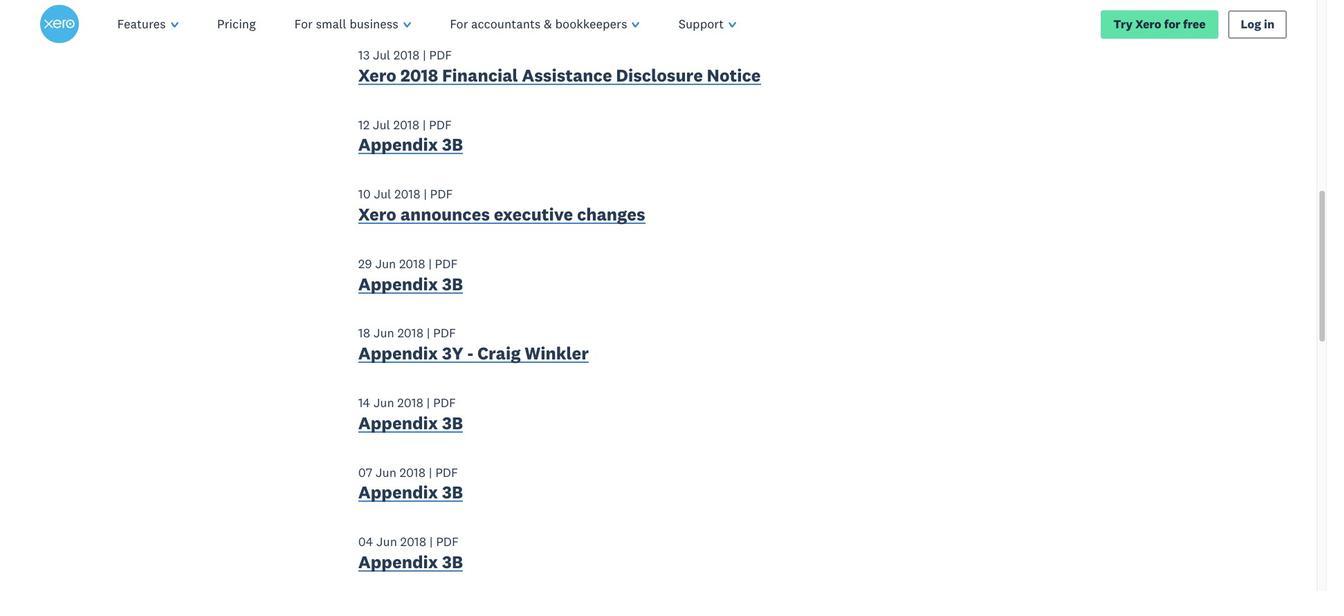 Task type: vqa. For each thing, say whether or not it's contained in the screenshot.


Task type: describe. For each thing, give the bounding box(es) containing it.
13 jul 2018 | pdf xero 2018 financial assistance disclosure notice
[[359, 47, 761, 86]]

pdf for 18 jun 2018 | pdf appendix 3y - craig winkler
[[433, 326, 456, 342]]

jul for xero 2018 financial assistance disclosure notice
[[373, 47, 391, 63]]

14
[[359, 395, 370, 411]]

pricing
[[217, 16, 256, 32]]

13
[[359, 47, 370, 63]]

appendix for 29 jun 2018 | pdf appendix 3b
[[359, 273, 438, 295]]

assistance
[[522, 64, 612, 86]]

3b for 04 jun 2018 | pdf appendix 3b
[[442, 552, 463, 574]]

3b for 07 jun 2018 | pdf appendix 3b
[[442, 482, 463, 504]]

| for 29 jun 2018 | pdf appendix 3b
[[429, 256, 432, 272]]

2018 for 18 jun 2018 | pdf appendix 3y - craig winkler
[[398, 326, 424, 342]]

07 jun 2018 | pdf appendix 3b
[[359, 465, 463, 504]]

jul for appendix 3b
[[373, 117, 390, 133]]

appendix for 07 jun 2018 | pdf appendix 3b
[[359, 482, 438, 504]]

pdf for 10 jul 2018 | pdf xero announces executive changes
[[430, 186, 453, 202]]

xero announces executive changes link
[[359, 204, 646, 229]]

winkler
[[525, 343, 589, 365]]

for small business button
[[275, 0, 431, 48]]

2018 for 04 jun 2018 | pdf appendix 3b
[[401, 535, 427, 551]]

| for 13 jul 2018 | pdf xero 2018 financial assistance disclosure notice
[[423, 47, 426, 63]]

xero homepage image
[[40, 5, 79, 44]]

appendix 3b link for 14 jun 2018 | pdf appendix 3b
[[359, 413, 463, 438]]

notice
[[707, 64, 761, 86]]

appendix for 18 jun 2018 | pdf appendix 3y - craig winkler
[[359, 343, 438, 365]]

2018 for 10 jul 2018 | pdf xero announces executive changes
[[395, 186, 421, 202]]

jun for 14 jun 2018 | pdf appendix 3b
[[374, 395, 394, 411]]

jun for 18 jun 2018 | pdf appendix 3y - craig winkler
[[374, 326, 395, 342]]

29
[[359, 256, 372, 272]]

for accountants & bookkeepers
[[450, 16, 628, 32]]

craig
[[478, 343, 521, 365]]

for accountants & bookkeepers button
[[431, 0, 660, 48]]

14 jun 2018 | pdf appendix 3b
[[359, 395, 463, 435]]

changes
[[577, 204, 646, 226]]

04 jun 2018 | pdf appendix 3b
[[359, 535, 463, 574]]

xero 2018 financial assistance disclosure notice link
[[359, 64, 761, 90]]

29 jun 2018 | pdf appendix 3b
[[359, 256, 463, 295]]

| for 14 jun 2018 | pdf appendix 3b
[[427, 395, 430, 411]]

-
[[468, 343, 474, 365]]

xero for xero 2018 financial assistance disclosure notice
[[359, 64, 397, 86]]

appendix for 12 jul 2018 | pdf appendix 3b
[[359, 134, 438, 156]]

| for 07 jun 2018 | pdf appendix 3b
[[429, 465, 432, 481]]

2018 for 13 jul 2018 | pdf xero 2018 financial assistance disclosure notice
[[394, 47, 420, 63]]

bookkeepers
[[556, 16, 628, 32]]

log in
[[1241, 16, 1275, 31]]

07
[[359, 465, 373, 481]]

18
[[359, 326, 371, 342]]

appendix 3b link for 29 jun 2018 | pdf appendix 3b
[[359, 273, 463, 299]]

appendix 3y - craig winkler link
[[359, 343, 589, 368]]

10
[[359, 186, 371, 202]]

appendix 3b link for 12 jul 2018 | pdf appendix 3b
[[359, 134, 463, 159]]

small
[[316, 16, 347, 32]]

support button
[[660, 0, 756, 48]]

| for 12 jul 2018 | pdf appendix 3b
[[423, 117, 426, 133]]

2018 for 07 jun 2018 | pdf appendix 3b
[[400, 465, 426, 481]]

2018 left financial
[[401, 64, 438, 86]]

executive
[[494, 204, 573, 226]]

04
[[359, 535, 373, 551]]



Task type: locate. For each thing, give the bounding box(es) containing it.
appendix 3b link
[[359, 134, 463, 159], [359, 273, 463, 299], [359, 413, 463, 438], [359, 482, 463, 508], [359, 552, 463, 577]]

appendix inside "07 jun 2018 | pdf appendix 3b"
[[359, 482, 438, 504]]

pricing link
[[198, 0, 275, 48]]

2018 inside '18 jun 2018 | pdf appendix 3y - craig winkler'
[[398, 326, 424, 342]]

xero down 13
[[359, 64, 397, 86]]

jul for xero announces executive changes
[[374, 186, 391, 202]]

5 appendix 3b link from the top
[[359, 552, 463, 577]]

jun inside 14 jun 2018 | pdf appendix 3b
[[374, 395, 394, 411]]

appendix 3b link down 04
[[359, 552, 463, 577]]

accountants
[[471, 16, 541, 32]]

0 horizontal spatial for
[[295, 16, 313, 32]]

pdf inside '18 jun 2018 | pdf appendix 3y - craig winkler'
[[433, 326, 456, 342]]

appendix 3b link down 12
[[359, 134, 463, 159]]

| inside "07 jun 2018 | pdf appendix 3b"
[[429, 465, 432, 481]]

| for 10 jul 2018 | pdf xero announces executive changes
[[424, 186, 427, 202]]

pdf inside the 10 jul 2018 | pdf xero announces executive changes
[[430, 186, 453, 202]]

appendix down 12
[[359, 134, 438, 156]]

xero inside the 10 jul 2018 | pdf xero announces executive changes
[[359, 204, 397, 226]]

3b for 29 jun 2018 | pdf appendix 3b
[[442, 273, 463, 295]]

| right 13
[[423, 47, 426, 63]]

pdf for 13 jul 2018 | pdf xero 2018 financial assistance disclosure notice
[[429, 47, 452, 63]]

| inside the 10 jul 2018 | pdf xero announces executive changes
[[424, 186, 427, 202]]

pdf down 3y
[[433, 395, 456, 411]]

| for 04 jun 2018 | pdf appendix 3b
[[430, 535, 433, 551]]

| down 14 jun 2018 | pdf appendix 3b
[[429, 465, 432, 481]]

| for 18 jun 2018 | pdf appendix 3y - craig winkler
[[427, 326, 430, 342]]

for
[[1165, 16, 1181, 31]]

jul
[[373, 47, 391, 63], [373, 117, 390, 133], [374, 186, 391, 202]]

12 jul 2018 | pdf appendix 3b
[[359, 117, 463, 156]]

1 appendix 3b link from the top
[[359, 134, 463, 159]]

3b for 12 jul 2018 | pdf appendix 3b
[[442, 134, 463, 156]]

appendix inside 04 jun 2018 | pdf appendix 3b
[[359, 552, 438, 574]]

| down "07 jun 2018 | pdf appendix 3b"
[[430, 535, 433, 551]]

3b inside the 29 jun 2018 | pdf appendix 3b
[[442, 273, 463, 295]]

xero for xero announces executive changes
[[359, 204, 397, 226]]

3b
[[442, 134, 463, 156], [442, 273, 463, 295], [442, 413, 463, 435], [442, 482, 463, 504], [442, 552, 463, 574]]

| inside the 29 jun 2018 | pdf appendix 3b
[[429, 256, 432, 272]]

| up announces
[[424, 186, 427, 202]]

jun inside 04 jun 2018 | pdf appendix 3b
[[376, 535, 397, 551]]

appendix for 14 jun 2018 | pdf appendix 3b
[[359, 413, 438, 435]]

jul right 10
[[374, 186, 391, 202]]

4 3b from the top
[[442, 482, 463, 504]]

| inside the 12 jul 2018 | pdf appendix 3b
[[423, 117, 426, 133]]

jun right 18
[[374, 326, 395, 342]]

jul right 12
[[373, 117, 390, 133]]

| up appendix 3y - craig winkler link on the left of the page
[[427, 326, 430, 342]]

jul inside the 12 jul 2018 | pdf appendix 3b
[[373, 117, 390, 133]]

| inside 13 jul 2018 | pdf xero 2018 financial assistance disclosure notice
[[423, 47, 426, 63]]

pdf for 29 jun 2018 | pdf appendix 3b
[[435, 256, 458, 272]]

pdf down financial
[[429, 117, 452, 133]]

pdf down "07 jun 2018 | pdf appendix 3b"
[[436, 535, 459, 551]]

jun right "14"
[[374, 395, 394, 411]]

appendix 3b link for 04 jun 2018 | pdf appendix 3b
[[359, 552, 463, 577]]

2 for from the left
[[450, 16, 468, 32]]

2 vertical spatial xero
[[359, 204, 397, 226]]

log
[[1241, 16, 1262, 31]]

| right 12
[[423, 117, 426, 133]]

1 vertical spatial jul
[[373, 117, 390, 133]]

free
[[1184, 16, 1206, 31]]

6 appendix from the top
[[359, 552, 438, 574]]

0 vertical spatial jul
[[373, 47, 391, 63]]

1 for from the left
[[295, 16, 313, 32]]

1 appendix from the top
[[359, 134, 438, 156]]

jun right 07
[[376, 465, 397, 481]]

3 appendix 3b link from the top
[[359, 413, 463, 438]]

2018 right 13
[[394, 47, 420, 63]]

1 3b from the top
[[442, 134, 463, 156]]

|
[[423, 47, 426, 63], [423, 117, 426, 133], [424, 186, 427, 202], [429, 256, 432, 272], [427, 326, 430, 342], [427, 395, 430, 411], [429, 465, 432, 481], [430, 535, 433, 551]]

| down announces
[[429, 256, 432, 272]]

2018 right "14"
[[398, 395, 424, 411]]

jun for 07 jun 2018 | pdf appendix 3b
[[376, 465, 397, 481]]

pdf up announces
[[430, 186, 453, 202]]

2018 right 04
[[401, 535, 427, 551]]

jul inside the 10 jul 2018 | pdf xero announces executive changes
[[374, 186, 391, 202]]

2018 inside the 10 jul 2018 | pdf xero announces executive changes
[[395, 186, 421, 202]]

pdf down announces
[[435, 256, 458, 272]]

jun inside "07 jun 2018 | pdf appendix 3b"
[[376, 465, 397, 481]]

for small business
[[295, 16, 399, 32]]

pdf for 14 jun 2018 | pdf appendix 3b
[[433, 395, 456, 411]]

appendix inside the 29 jun 2018 | pdf appendix 3b
[[359, 273, 438, 295]]

4 appendix 3b link from the top
[[359, 482, 463, 508]]

&
[[544, 16, 552, 32]]

2018 up announces
[[395, 186, 421, 202]]

jun for 04 jun 2018 | pdf appendix 3b
[[376, 535, 397, 551]]

3b inside the 12 jul 2018 | pdf appendix 3b
[[442, 134, 463, 156]]

pdf inside the 12 jul 2018 | pdf appendix 3b
[[429, 117, 452, 133]]

pdf inside "07 jun 2018 | pdf appendix 3b"
[[436, 465, 458, 481]]

appendix 3b link down 29 at the top left of page
[[359, 273, 463, 299]]

5 appendix from the top
[[359, 482, 438, 504]]

12
[[359, 117, 370, 133]]

10 jul 2018 | pdf xero announces executive changes
[[359, 186, 646, 226]]

appendix inside the 12 jul 2018 | pdf appendix 3b
[[359, 134, 438, 156]]

disclosure
[[616, 64, 703, 86]]

for for for accountants & bookkeepers
[[450, 16, 468, 32]]

2018 right 07
[[400, 465, 426, 481]]

2018 right 29 at the top left of page
[[399, 256, 425, 272]]

2 appendix 3b link from the top
[[359, 273, 463, 299]]

jun inside the 29 jun 2018 | pdf appendix 3b
[[375, 256, 396, 272]]

2 appendix from the top
[[359, 273, 438, 295]]

features button
[[98, 0, 198, 48]]

try xero for free
[[1114, 16, 1206, 31]]

pdf
[[429, 47, 452, 63], [429, 117, 452, 133], [430, 186, 453, 202], [435, 256, 458, 272], [433, 326, 456, 342], [433, 395, 456, 411], [436, 465, 458, 481], [436, 535, 459, 551]]

appendix down 04
[[359, 552, 438, 574]]

pdf inside the 29 jun 2018 | pdf appendix 3b
[[435, 256, 458, 272]]

xero left for
[[1136, 16, 1162, 31]]

5 3b from the top
[[442, 552, 463, 574]]

pdf up financial
[[429, 47, 452, 63]]

2018 inside 04 jun 2018 | pdf appendix 3b
[[401, 535, 427, 551]]

appendix 3b link down "14"
[[359, 413, 463, 438]]

| inside 04 jun 2018 | pdf appendix 3b
[[430, 535, 433, 551]]

pdf for 12 jul 2018 | pdf appendix 3b
[[429, 117, 452, 133]]

2018 right 12
[[394, 117, 420, 133]]

3b inside 14 jun 2018 | pdf appendix 3b
[[442, 413, 463, 435]]

4 appendix from the top
[[359, 413, 438, 435]]

try
[[1114, 16, 1133, 31]]

jun right 04
[[376, 535, 397, 551]]

in
[[1265, 16, 1275, 31]]

pdf down 14 jun 2018 | pdf appendix 3b
[[436, 465, 458, 481]]

3b inside 04 jun 2018 | pdf appendix 3b
[[442, 552, 463, 574]]

2018 inside the 12 jul 2018 | pdf appendix 3b
[[394, 117, 420, 133]]

xero
[[1136, 16, 1162, 31], [359, 64, 397, 86], [359, 204, 397, 226]]

2 3b from the top
[[442, 273, 463, 295]]

0 vertical spatial xero
[[1136, 16, 1162, 31]]

for left small
[[295, 16, 313, 32]]

2018 inside 14 jun 2018 | pdf appendix 3b
[[398, 395, 424, 411]]

appendix for 04 jun 2018 | pdf appendix 3b
[[359, 552, 438, 574]]

jul inside 13 jul 2018 | pdf xero 2018 financial assistance disclosure notice
[[373, 47, 391, 63]]

2 vertical spatial jul
[[374, 186, 391, 202]]

3 appendix from the top
[[359, 343, 438, 365]]

appendix down "14"
[[359, 413, 438, 435]]

appendix inside 14 jun 2018 | pdf appendix 3b
[[359, 413, 438, 435]]

2018
[[394, 47, 420, 63], [401, 64, 438, 86], [394, 117, 420, 133], [395, 186, 421, 202], [399, 256, 425, 272], [398, 326, 424, 342], [398, 395, 424, 411], [400, 465, 426, 481], [401, 535, 427, 551]]

try xero for free link
[[1101, 10, 1219, 39]]

pdf for 04 jun 2018 | pdf appendix 3b
[[436, 535, 459, 551]]

appendix down 29 at the top left of page
[[359, 273, 438, 295]]

xero inside 13 jul 2018 | pdf xero 2018 financial assistance disclosure notice
[[359, 64, 397, 86]]

1 horizontal spatial for
[[450, 16, 468, 32]]

jul right 13
[[373, 47, 391, 63]]

3y
[[442, 343, 464, 365]]

business
[[350, 16, 399, 32]]

| inside 14 jun 2018 | pdf appendix 3b
[[427, 395, 430, 411]]

for left accountants on the top of the page
[[450, 16, 468, 32]]

pdf for 07 jun 2018 | pdf appendix 3b
[[436, 465, 458, 481]]

appendix
[[359, 134, 438, 156], [359, 273, 438, 295], [359, 343, 438, 365], [359, 413, 438, 435], [359, 482, 438, 504], [359, 552, 438, 574]]

2018 for 12 jul 2018 | pdf appendix 3b
[[394, 117, 420, 133]]

2018 for 14 jun 2018 | pdf appendix 3b
[[398, 395, 424, 411]]

log in link
[[1229, 10, 1288, 39]]

3b inside "07 jun 2018 | pdf appendix 3b"
[[442, 482, 463, 504]]

appendix 3b link for 07 jun 2018 | pdf appendix 3b
[[359, 482, 463, 508]]

pdf inside 13 jul 2018 | pdf xero 2018 financial assistance disclosure notice
[[429, 47, 452, 63]]

| right "14"
[[427, 395, 430, 411]]

for
[[295, 16, 313, 32], [450, 16, 468, 32]]

jun inside '18 jun 2018 | pdf appendix 3y - craig winkler'
[[374, 326, 395, 342]]

3 3b from the top
[[442, 413, 463, 435]]

features
[[117, 16, 166, 32]]

2018 inside "07 jun 2018 | pdf appendix 3b"
[[400, 465, 426, 481]]

18 jun 2018 | pdf appendix 3y - craig winkler
[[359, 326, 589, 365]]

support
[[679, 16, 724, 32]]

appendix down 18
[[359, 343, 438, 365]]

appendix down 07
[[359, 482, 438, 504]]

pdf inside 04 jun 2018 | pdf appendix 3b
[[436, 535, 459, 551]]

announces
[[401, 204, 490, 226]]

2018 for 29 jun 2018 | pdf appendix 3b
[[399, 256, 425, 272]]

jun right 29 at the top left of page
[[375, 256, 396, 272]]

xero down 10
[[359, 204, 397, 226]]

| inside '18 jun 2018 | pdf appendix 3y - craig winkler'
[[427, 326, 430, 342]]

financial
[[442, 64, 518, 86]]

appendix 3b link down 07
[[359, 482, 463, 508]]

2018 inside the 29 jun 2018 | pdf appendix 3b
[[399, 256, 425, 272]]

2018 right 18
[[398, 326, 424, 342]]

for for for small business
[[295, 16, 313, 32]]

jun
[[375, 256, 396, 272], [374, 326, 395, 342], [374, 395, 394, 411], [376, 465, 397, 481], [376, 535, 397, 551]]

pdf inside 14 jun 2018 | pdf appendix 3b
[[433, 395, 456, 411]]

1 vertical spatial xero
[[359, 64, 397, 86]]

jun for 29 jun 2018 | pdf appendix 3b
[[375, 256, 396, 272]]

pdf up 3y
[[433, 326, 456, 342]]

appendix inside '18 jun 2018 | pdf appendix 3y - craig winkler'
[[359, 343, 438, 365]]

3b for 14 jun 2018 | pdf appendix 3b
[[442, 413, 463, 435]]



